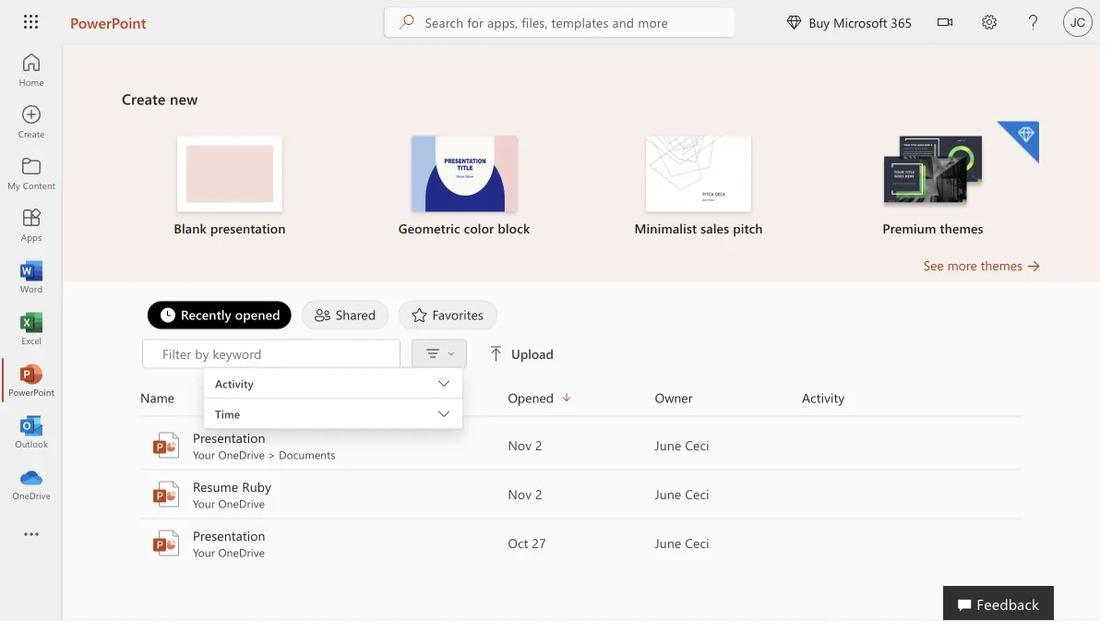 Task type: locate. For each thing, give the bounding box(es) containing it.
activity
[[215, 376, 254, 391], [802, 389, 845, 406]]

1 vertical spatial nov 2
[[508, 486, 543, 503]]

0 vertical spatial nov
[[508, 437, 532, 454]]

1 vertical spatial name presentation cell
[[140, 527, 508, 560]]

presentation your onedrive > documents
[[193, 429, 336, 462]]

1 name presentation cell from the top
[[140, 429, 508, 462]]

onedrive down resume ruby your onedrive
[[218, 545, 265, 560]]

1 presentation from the top
[[193, 429, 266, 446]]

0 vertical spatial name presentation cell
[[140, 429, 508, 462]]

feedback button
[[944, 586, 1055, 621]]

your for oct 27
[[193, 545, 215, 560]]

nov down opened
[[508, 437, 532, 454]]

3 ceci from the top
[[685, 535, 710, 552]]

2 vertical spatial onedrive
[[218, 545, 265, 560]]

2 nov 2 from the top
[[508, 486, 543, 503]]

0 vertical spatial your
[[193, 447, 215, 462]]

0 vertical spatial 2
[[536, 437, 543, 454]]

name presentation cell
[[140, 429, 508, 462], [140, 527, 508, 560]]

2 vertical spatial your
[[193, 545, 215, 560]]

recently opened tab
[[142, 301, 297, 330]]

 upload
[[489, 345, 554, 362]]

 button
[[418, 341, 461, 368]]

onedrive down "ruby"
[[218, 496, 265, 511]]

1 june from the top
[[655, 437, 682, 454]]

menu
[[204, 368, 463, 368]]

name presentation cell down name button
[[140, 429, 508, 462]]

themes inside list
[[940, 220, 984, 237]]

0 vertical spatial ceci
[[685, 437, 710, 454]]

powerpoint image left presentation your onedrive
[[151, 529, 181, 558]]

ceci for presentation your onedrive > documents
[[685, 437, 710, 454]]

1 june ceci from the top
[[655, 437, 710, 454]]

3 your from the top
[[193, 545, 215, 560]]

your
[[193, 447, 215, 462], [193, 496, 215, 511], [193, 545, 215, 560]]

powerpoint image
[[22, 371, 41, 390], [151, 431, 181, 460], [151, 480, 181, 509], [151, 529, 181, 558]]

see
[[924, 257, 944, 274]]

2 name presentation cell from the top
[[140, 527, 508, 560]]

nov
[[508, 437, 532, 454], [508, 486, 532, 503]]

presentation inside presentation your onedrive > documents
[[193, 429, 266, 446]]

excel image
[[22, 319, 41, 338]]

shared tab
[[297, 301, 394, 330]]

ceci
[[685, 437, 710, 454], [685, 486, 710, 503], [685, 535, 710, 552]]

minimalist sales pitch image
[[646, 136, 752, 212]]

apps image
[[22, 216, 41, 235]]

ceci for presentation your onedrive
[[685, 535, 710, 552]]

list inside "create new" main content
[[122, 120, 1042, 256]]

minimalist sales pitch element
[[593, 136, 805, 238]]

1 vertical spatial june ceci
[[655, 486, 710, 503]]

name button
[[140, 387, 508, 409]]

presentation
[[193, 429, 266, 446], [193, 527, 266, 544]]

2 vertical spatial ceci
[[685, 535, 710, 552]]

1 horizontal spatial activity
[[802, 389, 845, 406]]

powerpoint image down name
[[151, 431, 181, 460]]

2
[[536, 437, 543, 454], [536, 486, 543, 503]]

powerpoint image inside name resume ruby cell
[[151, 480, 181, 509]]

1 onedrive from the top
[[218, 447, 265, 462]]

minimalist
[[635, 220, 697, 237]]

buy
[[809, 13, 830, 30]]

2 onedrive from the top
[[218, 496, 265, 511]]

favorites
[[433, 306, 484, 323]]

2 vertical spatial june
[[655, 535, 682, 552]]

oct
[[508, 535, 529, 552]]

1 nov from the top
[[508, 437, 532, 454]]

name presentation cell down name resume ruby cell on the bottom left
[[140, 527, 508, 560]]

presentation your onedrive
[[193, 527, 266, 560]]

themes
[[940, 220, 984, 237], [981, 257, 1023, 274]]

word image
[[22, 268, 41, 286]]

0 vertical spatial june ceci
[[655, 437, 710, 454]]

1 your from the top
[[193, 447, 215, 462]]

2 2 from the top
[[536, 486, 543, 503]]

nov 2 up oct 27
[[508, 486, 543, 503]]

time
[[215, 407, 240, 422]]

geometric color block
[[399, 220, 530, 237]]

2 for resume ruby
[[536, 486, 543, 503]]

nov 2 for presentation
[[508, 437, 543, 454]]

0 vertical spatial june
[[655, 437, 682, 454]]

shared
[[336, 306, 376, 323]]

3 june from the top
[[655, 535, 682, 552]]

nov up oct
[[508, 486, 532, 503]]

view more apps image
[[22, 526, 41, 545]]

june ceci
[[655, 437, 710, 454], [655, 486, 710, 503], [655, 535, 710, 552]]


[[489, 347, 504, 362]]

0 vertical spatial themes
[[940, 220, 984, 237]]

powerpoint
[[70, 12, 146, 32]]

2 presentation from the top
[[193, 527, 266, 544]]

themes right more
[[981, 257, 1023, 274]]

powerpoint image for presentation your onedrive
[[151, 529, 181, 558]]

1 vertical spatial onedrive
[[218, 496, 265, 511]]

onedrive left the >
[[218, 447, 265, 462]]

block
[[498, 220, 530, 237]]

list
[[122, 120, 1042, 256]]

nov 2 for resume ruby
[[508, 486, 543, 503]]

premium themes image
[[881, 136, 986, 210]]

row containing name
[[140, 387, 1023, 417]]

your down resume ruby your onedrive
[[193, 545, 215, 560]]

tab list containing recently opened
[[142, 301, 1021, 330]]

geometric color block image
[[412, 136, 517, 212]]

more
[[948, 257, 978, 274]]

premium templates diamond image
[[997, 121, 1040, 164]]

minimalist sales pitch
[[635, 220, 763, 237]]

2 june from the top
[[655, 486, 682, 503]]

home image
[[22, 61, 41, 79]]

onedrive image
[[22, 475, 41, 493]]

name presentation cell for nov 2
[[140, 429, 508, 462]]

onedrive inside presentation your onedrive
[[218, 545, 265, 560]]

your inside resume ruby your onedrive
[[193, 496, 215, 511]]

2 june ceci from the top
[[655, 486, 710, 503]]

1 vertical spatial nov
[[508, 486, 532, 503]]

documents
[[279, 447, 336, 462]]

onedrive for oct 27
[[218, 545, 265, 560]]

1 vertical spatial themes
[[981, 257, 1023, 274]]

2 up "27"
[[536, 486, 543, 503]]

1 nov 2 from the top
[[508, 437, 543, 454]]

june for resume ruby your onedrive
[[655, 486, 682, 503]]

0 vertical spatial nov 2
[[508, 437, 543, 454]]

presentation down resume ruby your onedrive
[[193, 527, 266, 544]]

1 ceci from the top
[[685, 437, 710, 454]]

menu inside displaying 3 out of 6 files. status
[[204, 368, 463, 368]]

2 vertical spatial june ceci
[[655, 535, 710, 552]]

your inside presentation your onedrive > documents
[[193, 447, 215, 462]]

presentation down time
[[193, 429, 266, 446]]

1 vertical spatial ceci
[[685, 486, 710, 503]]

jc
[[1071, 15, 1086, 29]]

2 nov from the top
[[508, 486, 532, 503]]

1 2 from the top
[[536, 437, 543, 454]]

None search field
[[385, 7, 735, 37]]

1 vertical spatial presentation
[[193, 527, 266, 544]]

your inside presentation your onedrive
[[193, 545, 215, 560]]

2 ceci from the top
[[685, 486, 710, 503]]

nov 2 down opened
[[508, 437, 543, 454]]

3 june ceci from the top
[[655, 535, 710, 552]]

favorites element
[[398, 301, 498, 330]]

0 horizontal spatial activity
[[215, 376, 254, 391]]

powerpoint image left resume
[[151, 480, 181, 509]]

navigation
[[0, 44, 63, 510]]

2 down opened
[[536, 437, 543, 454]]

0 vertical spatial onedrive
[[218, 447, 265, 462]]

favorites tab
[[394, 301, 502, 330]]

presentation for oct 27
[[193, 527, 266, 544]]

your up resume
[[193, 447, 215, 462]]

themes up more
[[940, 220, 984, 237]]


[[787, 15, 802, 30]]

2 your from the top
[[193, 496, 215, 511]]

1 vertical spatial your
[[193, 496, 215, 511]]

list containing blank presentation
[[122, 120, 1042, 256]]

onedrive for nov 2
[[218, 447, 265, 462]]

1 vertical spatial 2
[[536, 486, 543, 503]]

nov 2
[[508, 437, 543, 454], [508, 486, 543, 503]]

your down resume
[[193, 496, 215, 511]]

onedrive inside presentation your onedrive > documents
[[218, 447, 265, 462]]

tab list
[[142, 301, 1021, 330]]

row
[[140, 387, 1023, 417]]

activity, column 4 of 4 column header
[[802, 387, 1023, 409]]

onedrive
[[218, 447, 265, 462], [218, 496, 265, 511], [218, 545, 265, 560]]

0 vertical spatial presentation
[[193, 429, 266, 446]]

june
[[655, 437, 682, 454], [655, 486, 682, 503], [655, 535, 682, 552]]

blank presentation element
[[124, 136, 336, 238]]

new
[[170, 89, 198, 108]]

1 vertical spatial june
[[655, 486, 682, 503]]

my content image
[[22, 164, 41, 183]]

activity inside activity, column 4 of 4 column header
[[802, 389, 845, 406]]

3 onedrive from the top
[[218, 545, 265, 560]]

owner
[[655, 389, 693, 406]]

powerpoint image up outlook image
[[22, 371, 41, 390]]

color
[[464, 220, 494, 237]]



Task type: vqa. For each thing, say whether or not it's contained in the screenshot.


Task type: describe. For each thing, give the bounding box(es) containing it.
sales
[[701, 220, 730, 237]]

name resume ruby cell
[[140, 478, 508, 511]]

create new
[[122, 89, 198, 108]]

recently
[[181, 306, 232, 323]]

none search field inside powerpoint banner
[[385, 7, 735, 37]]

pitch
[[733, 220, 763, 237]]

presentation
[[210, 220, 286, 237]]

create
[[122, 89, 166, 108]]


[[448, 350, 455, 358]]

name presentation cell for oct 27
[[140, 527, 508, 560]]

see more themes button
[[924, 256, 1042, 275]]

name
[[140, 389, 175, 406]]

oct 27
[[508, 535, 546, 552]]

blank
[[174, 220, 207, 237]]

feedback
[[977, 594, 1040, 614]]

premium
[[883, 220, 937, 237]]

opened button
[[508, 387, 655, 409]]

>
[[268, 447, 276, 462]]

create new main content
[[63, 44, 1101, 568]]

presentation for nov 2
[[193, 429, 266, 446]]

Filter by keyword text field
[[161, 345, 391, 363]]

tab list inside "create new" main content
[[142, 301, 1021, 330]]

shared element
[[302, 301, 389, 330]]

resume ruby your onedrive
[[193, 478, 271, 511]]

recently opened element
[[147, 301, 292, 330]]

nov for resume ruby
[[508, 486, 532, 503]]

june ceci for resume ruby your onedrive
[[655, 486, 710, 503]]

june for presentation your onedrive > documents
[[655, 437, 682, 454]]

upload
[[512, 345, 554, 362]]

premium themes element
[[827, 121, 1040, 238]]

premium themes
[[883, 220, 984, 237]]

nov for presentation
[[508, 437, 532, 454]]

microsoft
[[834, 13, 888, 30]]

powerpoint image for resume ruby your onedrive
[[151, 480, 181, 509]]

powerpoint image for presentation your onedrive > documents
[[151, 431, 181, 460]]

see more themes
[[924, 257, 1023, 274]]

recently opened
[[181, 306, 280, 323]]

ceci for resume ruby your onedrive
[[685, 486, 710, 503]]

activity inside displaying 3 out of 6 files. status
[[215, 376, 254, 391]]

create image
[[22, 113, 41, 131]]

displaying 3 out of 6 files. status
[[142, 339, 1003, 433]]

june for presentation your onedrive
[[655, 535, 682, 552]]

ruby
[[242, 478, 271, 495]]

 button
[[923, 0, 968, 48]]

row inside "create new" main content
[[140, 387, 1023, 417]]

june ceci for presentation your onedrive > documents
[[655, 437, 710, 454]]

themes inside button
[[981, 257, 1023, 274]]

onedrive inside resume ruby your onedrive
[[218, 496, 265, 511]]

opened
[[508, 389, 554, 406]]

geometric
[[399, 220, 460, 237]]

june ceci for presentation your onedrive
[[655, 535, 710, 552]]

owner button
[[655, 387, 802, 409]]

opened
[[235, 306, 280, 323]]

jc button
[[1056, 0, 1101, 44]]

powerpoint banner
[[0, 0, 1101, 48]]

Search box. Suggestions appear as you type. search field
[[425, 7, 735, 37]]

resume
[[193, 478, 238, 495]]

your for nov 2
[[193, 447, 215, 462]]

blank presentation
[[174, 220, 286, 237]]

27
[[532, 535, 546, 552]]

 buy microsoft 365
[[787, 13, 912, 30]]

2 for presentation
[[536, 437, 543, 454]]

365
[[891, 13, 912, 30]]

outlook image
[[22, 423, 41, 441]]


[[938, 15, 953, 30]]

geometric color block element
[[358, 136, 571, 238]]



